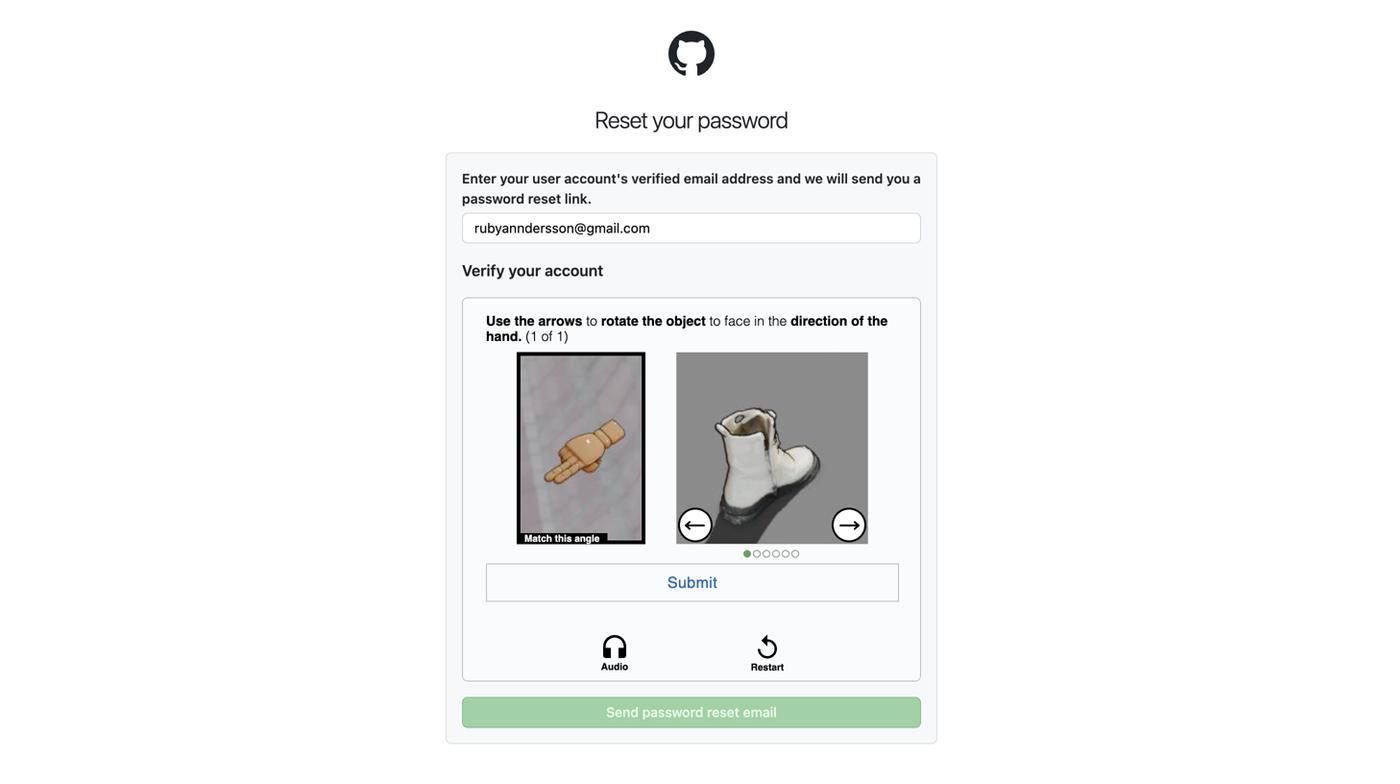 Task type: vqa. For each thing, say whether or not it's contained in the screenshot.
of inside "Share information about yourself by creating a profile README, which appears at the top of your profile page."
no



Task type: describe. For each thing, give the bounding box(es) containing it.
reset your password
[[595, 106, 788, 133]]

reset
[[595, 106, 648, 133]]

verified
[[632, 171, 680, 186]]

will
[[827, 171, 848, 186]]

reset
[[528, 191, 561, 207]]

enter your user account's verified email address and we will send you a password reset link.
[[462, 171, 921, 207]]

user
[[532, 171, 561, 186]]

and
[[777, 171, 801, 186]]

your for account
[[509, 261, 541, 280]]

password inside enter your user account's verified email address and we will send you a password reset link.
[[462, 191, 525, 207]]

homepage image
[[669, 31, 715, 77]]

verify
[[462, 261, 505, 280]]

Enter your user account's verified email address and we will send you a password reset link. text field
[[462, 213, 921, 244]]

link.
[[565, 191, 592, 207]]

send
[[852, 171, 883, 186]]

0 vertical spatial password
[[698, 106, 788, 133]]



Task type: locate. For each thing, give the bounding box(es) containing it.
your for user
[[500, 171, 529, 186]]

1 vertical spatial your
[[500, 171, 529, 186]]

password down enter
[[462, 191, 525, 207]]

your right reset in the top of the page
[[653, 106, 693, 133]]

1 vertical spatial password
[[462, 191, 525, 207]]

email
[[684, 171, 719, 186]]

account
[[545, 261, 604, 280]]

you
[[887, 171, 910, 186]]

address
[[722, 171, 774, 186]]

1 horizontal spatial password
[[698, 106, 788, 133]]

password
[[698, 106, 788, 133], [462, 191, 525, 207]]

your right verify
[[509, 261, 541, 280]]

enter
[[462, 171, 497, 186]]

account's
[[564, 171, 628, 186]]

your
[[653, 106, 693, 133], [500, 171, 529, 186], [509, 261, 541, 280]]

a
[[914, 171, 921, 186]]

your for password
[[653, 106, 693, 133]]

0 horizontal spatial password
[[462, 191, 525, 207]]

password up address
[[698, 106, 788, 133]]

0 vertical spatial your
[[653, 106, 693, 133]]

your inside enter your user account's verified email address and we will send you a password reset link.
[[500, 171, 529, 186]]

None submit
[[462, 697, 921, 728]]

your left user
[[500, 171, 529, 186]]

we
[[805, 171, 823, 186]]

verify your account
[[462, 261, 604, 280]]

2 vertical spatial your
[[509, 261, 541, 280]]



